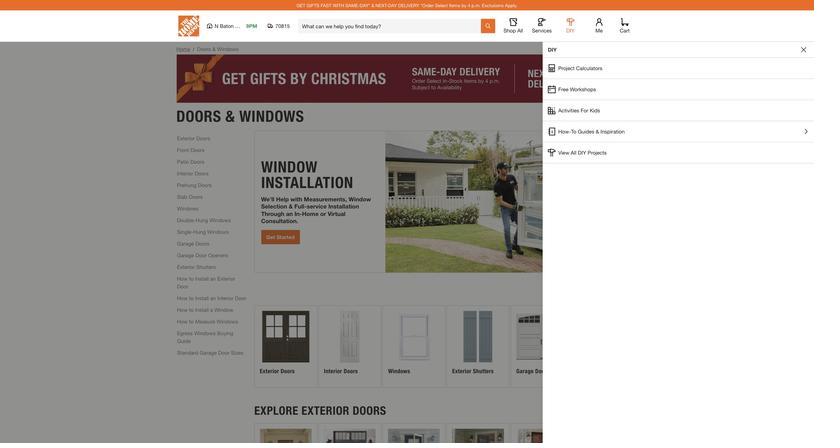 Task type: vqa. For each thing, say whether or not it's contained in the screenshot.
Hung to the top
yes



Task type: locate. For each thing, give the bounding box(es) containing it.
window up the 'installation'
[[349, 196, 371, 203]]

door
[[195, 252, 207, 258], [177, 283, 188, 289], [235, 295, 246, 301], [218, 350, 230, 356]]

to for how to install a window
[[189, 307, 194, 313]]

all right shop
[[517, 27, 523, 33]]

image for windows image
[[388, 311, 440, 363]]

1 horizontal spatial interior
[[217, 295, 234, 301]]

4 how from the top
[[177, 318, 188, 325]]

home
[[176, 46, 190, 52], [302, 210, 319, 217]]

0 horizontal spatial exterior doors
[[177, 135, 210, 141]]

standard garage door sizes link
[[177, 349, 243, 357]]

doors inside slab doors link
[[189, 194, 203, 200]]

in-
[[295, 210, 302, 217]]

0 vertical spatial all
[[517, 27, 523, 33]]

1 horizontal spatial garage doors
[[516, 368, 550, 375]]

services
[[532, 27, 552, 33]]

2 to from the top
[[189, 295, 194, 301]]

diy left projects
[[578, 150, 586, 156]]

diy
[[566, 27, 575, 33], [548, 46, 557, 53], [578, 150, 586, 156]]

installation
[[328, 203, 359, 210]]

0 horizontal spatial interior
[[177, 170, 193, 176]]

3 to from the top
[[189, 307, 194, 313]]

kids
[[590, 107, 600, 113]]

to up how to install a window
[[189, 295, 194, 301]]

1 vertical spatial all
[[571, 150, 577, 156]]

1 how from the top
[[177, 275, 188, 282]]

install for interior
[[195, 295, 209, 301]]

2 horizontal spatial diy
[[578, 150, 586, 156]]

0 horizontal spatial exterior shutters
[[177, 264, 216, 270]]

by
[[462, 2, 467, 8]]

0 vertical spatial diy
[[566, 27, 575, 33]]

window
[[261, 157, 318, 176]]

all right view
[[571, 150, 577, 156]]

2 horizontal spatial interior
[[324, 368, 342, 375]]

1 install from the top
[[195, 275, 209, 282]]

view
[[558, 150, 569, 156]]

to for how to install an exterior door
[[189, 275, 194, 282]]

service
[[307, 203, 327, 210]]

hung for single-
[[193, 229, 206, 235]]

1 horizontal spatial exterior shutters
[[452, 368, 494, 375]]

1 vertical spatial interior doors
[[324, 368, 358, 375]]

garage
[[177, 240, 194, 247], [177, 252, 194, 258], [200, 350, 217, 356], [516, 368, 534, 375]]

delivery
[[398, 2, 419, 8]]

all
[[517, 27, 523, 33], [571, 150, 577, 156]]

install left a at the left of the page
[[195, 307, 209, 313]]

all inside button
[[517, 27, 523, 33]]

full-
[[294, 203, 307, 210]]

1 horizontal spatial all
[[571, 150, 577, 156]]

how for how to install an interior door
[[177, 295, 188, 301]]

hung down double-hung windows link
[[193, 229, 206, 235]]

items
[[449, 2, 460, 8]]

& inside we'll help with measurements, window selection & full-service installation through an in-home or virtual consultation.
[[289, 203, 293, 210]]

single-hung windows
[[177, 229, 229, 235]]

to
[[571, 128, 577, 135]]

3 install from the top
[[195, 307, 209, 313]]

1 vertical spatial garage doors link
[[511, 306, 573, 388]]

interior doors
[[177, 170, 209, 176], [324, 368, 358, 375]]

0 horizontal spatial window
[[214, 307, 233, 313]]

3 how from the top
[[177, 307, 188, 313]]

home left /
[[176, 46, 190, 52]]

garage doors link
[[177, 240, 209, 248], [511, 306, 573, 388]]

interior
[[177, 170, 193, 176], [217, 295, 234, 301], [324, 368, 342, 375]]

1 vertical spatial interior
[[217, 295, 234, 301]]

a
[[210, 307, 213, 313]]

image for garage doors image
[[516, 311, 568, 363]]

diy inside menu
[[578, 150, 586, 156]]

an for exterior
[[210, 275, 216, 282]]

0 vertical spatial home
[[176, 46, 190, 52]]

front doors link
[[177, 146, 205, 154]]

1 to from the top
[[189, 275, 194, 282]]

&
[[372, 2, 374, 8], [212, 46, 216, 52], [226, 107, 235, 126], [596, 128, 599, 135], [289, 203, 293, 210]]

to up egress
[[189, 318, 194, 325]]

next-
[[376, 2, 388, 8]]

sizes
[[231, 350, 243, 356]]

virtual
[[328, 210, 346, 217]]

hung up single-hung windows on the bottom
[[196, 217, 208, 223]]

& inside button
[[596, 128, 599, 135]]

image for front doors image
[[260, 429, 312, 443]]

menu containing project calculators
[[543, 58, 814, 164]]

help
[[276, 196, 289, 203]]

day*
[[360, 2, 370, 8]]

garage door openers
[[177, 252, 228, 258]]

diy right services
[[566, 27, 575, 33]]

1 vertical spatial hung
[[193, 229, 206, 235]]

1 horizontal spatial garage doors link
[[511, 306, 573, 388]]

get
[[297, 2, 305, 8]]

exterior inside "how to install an exterior door"
[[217, 275, 235, 282]]

doors
[[197, 46, 211, 52], [176, 107, 221, 126], [196, 135, 210, 141], [191, 147, 205, 153], [190, 158, 204, 165], [195, 170, 209, 176], [198, 182, 212, 188], [189, 194, 203, 200], [195, 240, 209, 247], [281, 368, 295, 375], [344, 368, 358, 375], [535, 368, 550, 375], [353, 404, 386, 418]]

an inside we'll help with measurements, window selection & full-service installation through an in-home or virtual consultation.
[[286, 210, 293, 217]]

how to install an interior door link
[[177, 294, 246, 302]]

2 vertical spatial install
[[195, 307, 209, 313]]

0 vertical spatial garage doors
[[177, 240, 209, 247]]

0 vertical spatial exterior doors link
[[177, 134, 210, 142]]

diy down services
[[548, 46, 557, 53]]

an
[[286, 210, 293, 217], [210, 275, 216, 282], [210, 295, 216, 301]]

0 horizontal spatial exterior shutters link
[[177, 263, 216, 271]]

image for screen doors image
[[452, 429, 504, 443]]

shop all button
[[503, 18, 524, 34]]

1 horizontal spatial exterior doors link
[[255, 306, 317, 388]]

0 vertical spatial hung
[[196, 217, 208, 223]]

window right a at the left of the page
[[214, 307, 233, 313]]

an inside "how to install an exterior door"
[[210, 275, 216, 282]]

1 vertical spatial install
[[195, 295, 209, 301]]

0 vertical spatial windows link
[[177, 205, 198, 212]]

2 vertical spatial diy
[[578, 150, 586, 156]]

hung for double-
[[196, 217, 208, 223]]

image for interior doors image
[[324, 311, 376, 363]]

select
[[435, 2, 448, 8]]

0 horizontal spatial shutters
[[196, 264, 216, 270]]

window
[[349, 196, 371, 203], [214, 307, 233, 313]]

install inside "how to install an exterior door"
[[195, 275, 209, 282]]

70815
[[275, 23, 290, 29]]

we'll
[[261, 196, 274, 203]]

with
[[291, 196, 302, 203]]

1 vertical spatial home
[[302, 210, 319, 217]]

egress
[[177, 330, 193, 336]]

for
[[581, 107, 588, 113]]

1 horizontal spatial interior doors link
[[319, 306, 381, 388]]

how inside "how to install an exterior door"
[[177, 275, 188, 282]]

home down service
[[302, 210, 319, 217]]

1 horizontal spatial window
[[349, 196, 371, 203]]

window inside we'll help with measurements, window selection & full-service installation through an in-home or virtual consultation.
[[349, 196, 371, 203]]

diy inside button
[[566, 27, 575, 33]]

0 vertical spatial exterior shutters
[[177, 264, 216, 270]]

an up "how to install an interior door"
[[210, 275, 216, 282]]

exterior doors
[[177, 135, 210, 141], [260, 368, 295, 375]]

0 horizontal spatial home
[[176, 46, 190, 52]]

menu
[[543, 58, 814, 164]]

1 vertical spatial windows link
[[383, 306, 445, 388]]

p.m.
[[472, 2, 481, 8]]

shutters
[[196, 264, 216, 270], [473, 368, 494, 375]]

how to install an interior door
[[177, 295, 246, 301]]

apply.
[[505, 2, 518, 8]]

shop all
[[504, 27, 523, 33]]

2 vertical spatial an
[[210, 295, 216, 301]]

all inside menu
[[571, 150, 577, 156]]

windows
[[217, 46, 239, 52], [239, 107, 304, 126], [177, 205, 198, 211], [210, 217, 231, 223], [207, 229, 229, 235], [217, 318, 238, 325], [194, 330, 216, 336], [388, 368, 410, 375]]

garage doors
[[177, 240, 209, 247], [516, 368, 550, 375]]

doors inside front doors link
[[191, 147, 205, 153]]

single-hung windows link
[[177, 228, 229, 236]]

0 vertical spatial interior doors link
[[177, 170, 209, 177]]

0 vertical spatial window
[[349, 196, 371, 203]]

double-
[[177, 217, 196, 223]]

0 vertical spatial shutters
[[196, 264, 216, 270]]

interior doors link
[[177, 170, 209, 177], [319, 306, 381, 388]]

0 vertical spatial exterior shutters link
[[177, 263, 216, 271]]

2 vertical spatial interior
[[324, 368, 342, 375]]

image for storm doors image
[[388, 429, 440, 443]]

how-to guides & inspiration button
[[543, 121, 814, 142]]

0 vertical spatial an
[[286, 210, 293, 217]]

home inside we'll help with measurements, window selection & full-service installation through an in-home or virtual consultation.
[[302, 210, 319, 217]]

prehung doors link
[[177, 181, 212, 189]]

1 vertical spatial exterior shutters
[[452, 368, 494, 375]]

0 horizontal spatial windows link
[[177, 205, 198, 212]]

to up how to measure windows
[[189, 307, 194, 313]]

1 vertical spatial diy
[[548, 46, 557, 53]]

get started link
[[261, 230, 300, 244]]

1 vertical spatial exterior shutters link
[[447, 306, 509, 388]]

drawer close image
[[801, 47, 806, 52]]

1 vertical spatial interior doors link
[[319, 306, 381, 388]]

*order
[[421, 2, 434, 8]]

how
[[177, 275, 188, 282], [177, 295, 188, 301], [177, 307, 188, 313], [177, 318, 188, 325]]

1 horizontal spatial interior doors
[[324, 368, 358, 375]]

1 vertical spatial an
[[210, 275, 216, 282]]

2 install from the top
[[195, 295, 209, 301]]

0 vertical spatial install
[[195, 275, 209, 282]]

an left in-
[[286, 210, 293, 217]]

0 horizontal spatial garage doors link
[[177, 240, 209, 248]]

home link
[[176, 46, 190, 52]]

hung
[[196, 217, 208, 223], [193, 229, 206, 235]]

install for window
[[195, 307, 209, 313]]

how for how to install a window
[[177, 307, 188, 313]]

double-hung windows link
[[177, 216, 231, 224]]

0 vertical spatial interior doors
[[177, 170, 209, 176]]

0 vertical spatial garage doors link
[[177, 240, 209, 248]]

0 horizontal spatial exterior doors link
[[177, 134, 210, 142]]

install up how to install a window
[[195, 295, 209, 301]]

exterior shutters
[[177, 264, 216, 270], [452, 368, 494, 375]]

n
[[215, 23, 218, 29]]

2 how from the top
[[177, 295, 188, 301]]

image for window installation image
[[386, 131, 638, 273]]

install up "how to install an interior door"
[[195, 275, 209, 282]]

activities
[[558, 107, 579, 113]]

project
[[558, 65, 575, 71]]

prehung
[[177, 182, 196, 188]]

window installation
[[261, 157, 354, 192]]

1 vertical spatial window
[[214, 307, 233, 313]]

4 to from the top
[[189, 318, 194, 325]]

image for security doors image
[[516, 429, 568, 443]]

how-to guides & inspiration
[[558, 128, 625, 135]]

install for exterior
[[195, 275, 209, 282]]

an up a at the left of the page
[[210, 295, 216, 301]]

0 vertical spatial interior
[[177, 170, 193, 176]]

patio doors link
[[177, 158, 204, 166]]

selection
[[261, 203, 287, 210]]

to down garage door openers link
[[189, 275, 194, 282]]

1 horizontal spatial diy
[[566, 27, 575, 33]]

0 vertical spatial exterior doors
[[177, 135, 210, 141]]

0 horizontal spatial interior doors
[[177, 170, 209, 176]]

1 horizontal spatial home
[[302, 210, 319, 217]]

to inside "how to install an exterior door"
[[189, 275, 194, 282]]

1 vertical spatial exterior doors link
[[255, 306, 317, 388]]

all for shop
[[517, 27, 523, 33]]

how to install a window link
[[177, 306, 233, 314]]

feedback link image
[[805, 110, 814, 145]]

1 horizontal spatial shutters
[[473, 368, 494, 375]]

1 vertical spatial exterior doors
[[260, 368, 295, 375]]

0 horizontal spatial all
[[517, 27, 523, 33]]

windows link
[[177, 205, 198, 212], [383, 306, 445, 388]]



Task type: describe. For each thing, give the bounding box(es) containing it.
get gifts fast with same-day* & next-day delivery *order select items by 4 p.m. exclusions apply.
[[297, 2, 518, 8]]

view all diy projects
[[558, 150, 607, 156]]

9pm
[[246, 23, 257, 29]]

we'll help with measurements, window selection & full-service installation through an in-home or virtual consultation.
[[261, 196, 371, 225]]

1 horizontal spatial exterior shutters link
[[447, 306, 509, 388]]

free workshops
[[558, 86, 596, 92]]

inspiration
[[601, 128, 625, 135]]

how-
[[558, 128, 571, 135]]

how to measure windows link
[[177, 318, 238, 326]]

or
[[320, 210, 326, 217]]

me button
[[589, 18, 610, 34]]

home / doors & windows
[[176, 46, 239, 52]]

how to install an exterior door
[[177, 275, 235, 289]]

activities for kids link
[[543, 100, 814, 121]]

fast
[[321, 2, 332, 8]]

project calculators link
[[543, 58, 814, 79]]

project calculators
[[558, 65, 603, 71]]

What can we help you find today? search field
[[302, 19, 481, 33]]

the home depot logo image
[[178, 16, 199, 36]]

through
[[261, 210, 284, 217]]

explore exterior doors
[[254, 404, 386, 418]]

buying
[[217, 330, 233, 336]]

windows inside egress windows buying guide
[[194, 330, 216, 336]]

how to measure windows
[[177, 318, 238, 325]]

cart link
[[618, 18, 632, 34]]

image for patio doors image
[[324, 429, 376, 443]]

shop
[[504, 27, 516, 33]]

exterior doors link for front doors link
[[177, 134, 210, 142]]

workshops
[[570, 86, 596, 92]]

same-
[[345, 2, 360, 8]]

exclusions
[[482, 2, 504, 8]]

how to install an exterior door link
[[177, 275, 247, 290]]

gifts
[[307, 2, 320, 8]]

rouge
[[235, 23, 250, 29]]

70815 button
[[268, 23, 290, 29]]

image for exterior shutters image
[[452, 311, 504, 363]]

an for interior
[[210, 295, 216, 301]]

free
[[558, 86, 569, 92]]

doors inside prehung doors link
[[198, 182, 212, 188]]

patio doors
[[177, 158, 204, 165]]

get
[[266, 234, 275, 240]]

door inside "how to install an exterior door"
[[177, 283, 188, 289]]

image for exterior doors image
[[260, 311, 312, 363]]

measurements,
[[304, 196, 347, 203]]

0 horizontal spatial interior doors link
[[177, 170, 209, 177]]

to for how to measure windows
[[189, 318, 194, 325]]

1 vertical spatial shutters
[[473, 368, 494, 375]]

view all diy projects link
[[543, 142, 814, 163]]

1 horizontal spatial windows link
[[383, 306, 445, 388]]

egress windows buying guide
[[177, 330, 233, 344]]

standard garage door sizes
[[177, 350, 243, 356]]

prehung doors
[[177, 182, 212, 188]]

how to install a window
[[177, 307, 233, 313]]

consultation.
[[261, 217, 298, 225]]

diy button
[[560, 18, 581, 34]]

with
[[333, 2, 344, 8]]

exterior doors link for right 'interior doors' link
[[255, 306, 317, 388]]

4
[[468, 2, 470, 8]]

measure
[[195, 318, 215, 325]]

window for we'll help with measurements, window selection & full-service installation through an in-home or virtual consultation.
[[349, 196, 371, 203]]

openers
[[208, 252, 228, 258]]

explore
[[254, 404, 298, 418]]

1 vertical spatial garage doors
[[516, 368, 550, 375]]

sponsored banner image
[[176, 54, 638, 103]]

projects
[[588, 150, 607, 156]]

1 horizontal spatial exterior doors
[[260, 368, 295, 375]]

window for how to install a window
[[214, 307, 233, 313]]

to for how to install an interior door
[[189, 295, 194, 301]]

how for how to install an exterior door
[[177, 275, 188, 282]]

0 horizontal spatial garage doors
[[177, 240, 209, 247]]

calculators
[[576, 65, 603, 71]]

0 horizontal spatial diy
[[548, 46, 557, 53]]

me
[[596, 27, 603, 33]]

slab doors
[[177, 194, 203, 200]]

baton
[[220, 23, 234, 29]]

started
[[277, 234, 295, 240]]

cart
[[620, 27, 630, 33]]

front doors
[[177, 147, 205, 153]]

double-hung windows
[[177, 217, 231, 223]]

slab
[[177, 194, 187, 200]]

services button
[[532, 18, 552, 34]]

egress windows buying guide link
[[177, 329, 247, 345]]

guides
[[578, 128, 594, 135]]

how for how to measure windows
[[177, 318, 188, 325]]

garage door openers link
[[177, 251, 228, 259]]

standard
[[177, 350, 198, 356]]

all for view
[[571, 150, 577, 156]]

guide
[[177, 338, 191, 344]]

n baton rouge
[[215, 23, 250, 29]]

activities for kids
[[558, 107, 600, 113]]

doors inside patio doors link
[[190, 158, 204, 165]]



